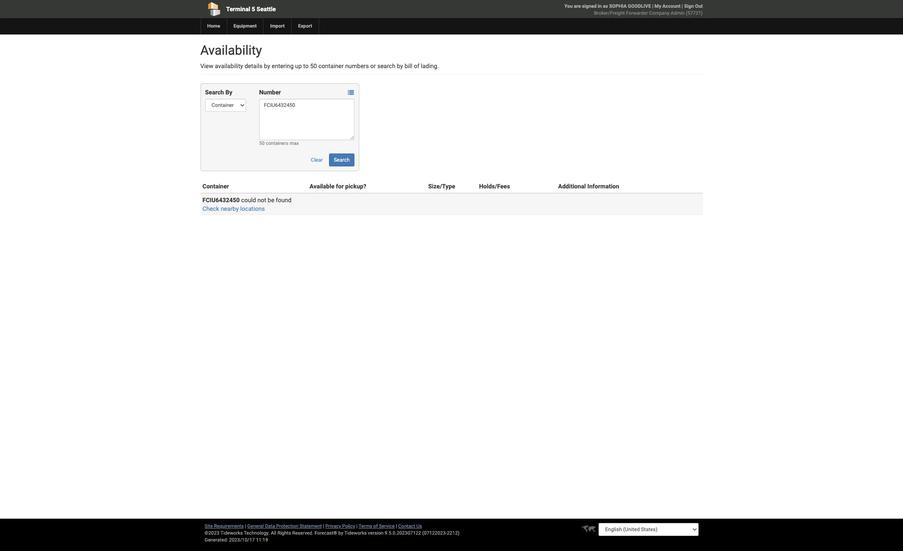 Task type: describe. For each thing, give the bounding box(es) containing it.
2212)
[[447, 531, 460, 536]]

locations
[[240, 205, 265, 212]]

by inside site requirements | general data protection statement | privacy policy | terms of service | contact us ©2023 tideworks technology. all rights reserved. forecast® by tideworks version 9.5.0.202307122 (07122023-2212) generated: 2023/10/17 11:19
[[338, 531, 343, 536]]

numbers
[[345, 63, 369, 69]]

found
[[276, 197, 292, 204]]

availability
[[215, 63, 243, 69]]

you are signed in as sophia goodlive | my account | sign out broker/freight forwarder company admin (57721)
[[565, 3, 703, 16]]

check nearby locations link
[[203, 205, 265, 212]]

privacy policy link
[[326, 524, 355, 529]]

pickup?
[[345, 183, 367, 190]]

tideworks
[[345, 531, 367, 536]]

availability
[[200, 43, 262, 58]]

site
[[205, 524, 213, 529]]

available for pickup?
[[310, 183, 367, 190]]

clear button
[[306, 154, 328, 167]]

privacy
[[326, 524, 341, 529]]

you
[[565, 3, 573, 9]]

my
[[655, 3, 662, 9]]

us
[[417, 524, 422, 529]]

information
[[588, 183, 619, 190]]

| left general
[[245, 524, 246, 529]]

contact
[[398, 524, 415, 529]]

equipment
[[234, 23, 257, 29]]

in
[[598, 3, 602, 9]]

all
[[271, 531, 276, 536]]

export
[[298, 23, 312, 29]]

home link
[[200, 18, 227, 35]]

generated:
[[205, 538, 228, 543]]

additional information
[[558, 183, 619, 190]]

(57721)
[[686, 10, 703, 16]]

rights
[[278, 531, 291, 536]]

containers
[[266, 141, 289, 146]]

entering
[[272, 63, 294, 69]]

as
[[603, 3, 608, 9]]

0 vertical spatial of
[[414, 63, 420, 69]]

view
[[200, 63, 213, 69]]

bill
[[405, 63, 413, 69]]

| up tideworks
[[356, 524, 358, 529]]

view availability details by entering up to 50 container numbers or search by bill of lading.
[[200, 63, 439, 69]]

equipment link
[[227, 18, 263, 35]]

11:19
[[256, 538, 268, 543]]

search button
[[329, 154, 355, 167]]

| left sign
[[682, 3, 683, 9]]

export link
[[291, 18, 319, 35]]

check
[[203, 205, 219, 212]]

2 horizontal spatial by
[[397, 63, 403, 69]]

service
[[379, 524, 395, 529]]

account
[[663, 3, 681, 9]]

sophia
[[609, 3, 627, 9]]

size/type
[[428, 183, 455, 190]]

version
[[368, 531, 384, 536]]

forecast®
[[315, 531, 337, 536]]

not
[[258, 197, 266, 204]]

| up 9.5.0.202307122 in the left of the page
[[396, 524, 397, 529]]

my account link
[[655, 3, 681, 9]]

for
[[336, 183, 344, 190]]

show list image
[[348, 90, 354, 96]]

50 containers max
[[259, 141, 299, 146]]

forwarder
[[626, 10, 648, 16]]

terminal 5 seattle
[[226, 6, 276, 13]]

details
[[245, 63, 263, 69]]

import link
[[263, 18, 291, 35]]

holds/fees
[[479, 183, 510, 190]]

max
[[290, 141, 299, 146]]

terms
[[359, 524, 372, 529]]



Task type: vqa. For each thing, say whether or not it's contained in the screenshot.
Us
yes



Task type: locate. For each thing, give the bounding box(es) containing it.
or
[[371, 63, 376, 69]]

goodlive
[[628, 3, 651, 9]]

nearby
[[221, 205, 239, 212]]

1 horizontal spatial search
[[334, 157, 350, 163]]

seattle
[[257, 6, 276, 13]]

0 horizontal spatial by
[[264, 63, 270, 69]]

5
[[252, 6, 255, 13]]

0 horizontal spatial of
[[374, 524, 378, 529]]

statement
[[300, 524, 322, 529]]

are
[[574, 3, 581, 9]]

home
[[207, 23, 220, 29]]

number
[[259, 89, 281, 96]]

company
[[649, 10, 670, 16]]

| left my
[[652, 3, 654, 9]]

requirements
[[214, 524, 244, 529]]

search for search
[[334, 157, 350, 163]]

0 vertical spatial 50
[[310, 63, 317, 69]]

contact us link
[[398, 524, 422, 529]]

|
[[652, 3, 654, 9], [682, 3, 683, 9], [245, 524, 246, 529], [323, 524, 324, 529], [356, 524, 358, 529], [396, 524, 397, 529]]

out
[[695, 3, 703, 9]]

by left bill
[[397, 63, 403, 69]]

of right bill
[[414, 63, 420, 69]]

©2023 tideworks
[[205, 531, 243, 536]]

terms of service link
[[359, 524, 395, 529]]

50 left the containers
[[259, 141, 265, 146]]

site requirements | general data protection statement | privacy policy | terms of service | contact us ©2023 tideworks technology. all rights reserved. forecast® by tideworks version 9.5.0.202307122 (07122023-2212) generated: 2023/10/17 11:19
[[205, 524, 460, 543]]

by down privacy policy link
[[338, 531, 343, 536]]

general
[[247, 524, 264, 529]]

50
[[310, 63, 317, 69], [259, 141, 265, 146]]

up
[[295, 63, 302, 69]]

50 right to
[[310, 63, 317, 69]]

(07122023-
[[422, 531, 447, 536]]

search inside button
[[334, 157, 350, 163]]

1 horizontal spatial of
[[414, 63, 420, 69]]

Number text field
[[259, 99, 355, 140]]

search for search by
[[205, 89, 224, 96]]

technology.
[[244, 531, 270, 536]]

admin
[[671, 10, 685, 16]]

fciu6432450
[[203, 197, 240, 204]]

additional
[[558, 183, 586, 190]]

to
[[303, 63, 309, 69]]

0 horizontal spatial 50
[[259, 141, 265, 146]]

by
[[226, 89, 232, 96]]

signed
[[582, 3, 597, 9]]

search right clear button
[[334, 157, 350, 163]]

1 vertical spatial 50
[[259, 141, 265, 146]]

search
[[377, 63, 396, 69]]

fciu6432450 could not be found check nearby locations
[[203, 197, 292, 212]]

broker/freight
[[594, 10, 625, 16]]

1 horizontal spatial by
[[338, 531, 343, 536]]

1 vertical spatial search
[[334, 157, 350, 163]]

terminal 5 seattle link
[[200, 0, 402, 18]]

container
[[319, 63, 344, 69]]

of inside site requirements | general data protection statement | privacy policy | terms of service | contact us ©2023 tideworks technology. all rights reserved. forecast® by tideworks version 9.5.0.202307122 (07122023-2212) generated: 2023/10/17 11:19
[[374, 524, 378, 529]]

2023/10/17
[[229, 538, 255, 543]]

of up version
[[374, 524, 378, 529]]

by
[[264, 63, 270, 69], [397, 63, 403, 69], [338, 531, 343, 536]]

lading.
[[421, 63, 439, 69]]

search by
[[205, 89, 232, 96]]

sign
[[684, 3, 694, 9]]

container
[[203, 183, 229, 190]]

reserved.
[[292, 531, 314, 536]]

be
[[268, 197, 274, 204]]

1 horizontal spatial 50
[[310, 63, 317, 69]]

search left by
[[205, 89, 224, 96]]

0 vertical spatial search
[[205, 89, 224, 96]]

search
[[205, 89, 224, 96], [334, 157, 350, 163]]

protection
[[276, 524, 299, 529]]

general data protection statement link
[[247, 524, 322, 529]]

| up forecast®
[[323, 524, 324, 529]]

0 horizontal spatial search
[[205, 89, 224, 96]]

1 vertical spatial of
[[374, 524, 378, 529]]

could
[[241, 197, 256, 204]]

terminal
[[226, 6, 250, 13]]

sign out link
[[684, 3, 703, 9]]

of
[[414, 63, 420, 69], [374, 524, 378, 529]]

clear
[[311, 157, 323, 163]]

available
[[310, 183, 335, 190]]

policy
[[342, 524, 355, 529]]

import
[[270, 23, 285, 29]]

9.5.0.202307122
[[385, 531, 421, 536]]

site requirements link
[[205, 524, 244, 529]]

by right details
[[264, 63, 270, 69]]

data
[[265, 524, 275, 529]]



